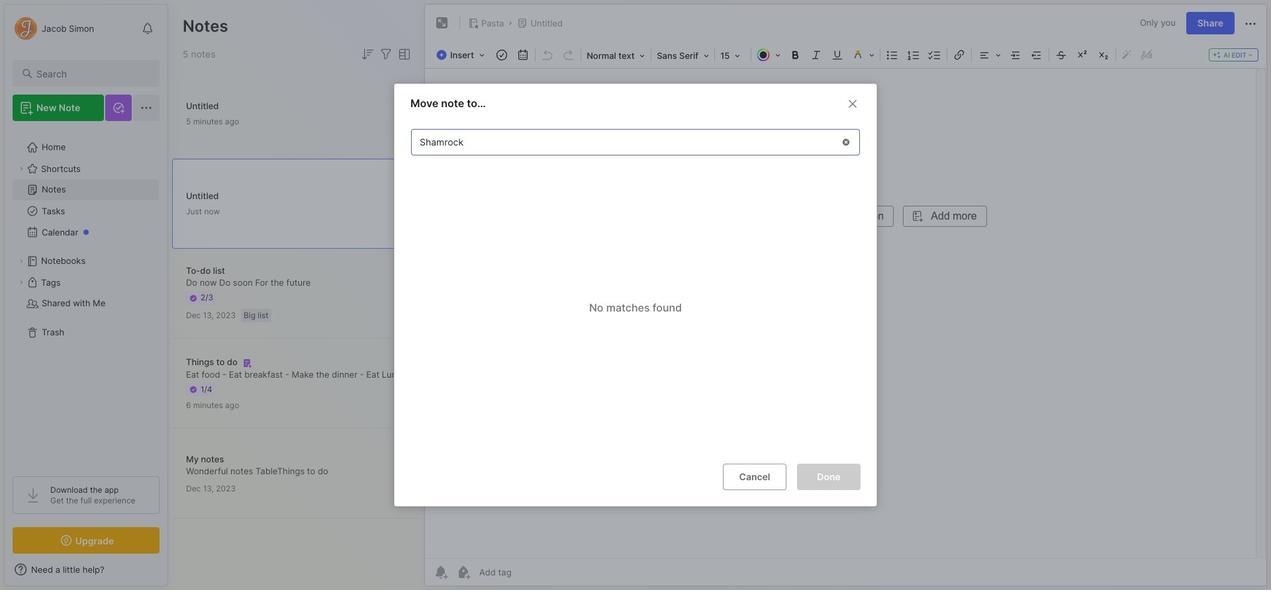 Task type: locate. For each thing, give the bounding box(es) containing it.
calendar event image
[[514, 46, 533, 64]]

tree inside main element
[[5, 129, 168, 465]]

strikethrough image
[[1053, 46, 1071, 64]]

insert link image
[[951, 46, 969, 64]]

Find a location… text field
[[412, 131, 833, 153]]

indent image
[[1007, 46, 1026, 64]]

none search field inside main element
[[36, 66, 148, 81]]

bold image
[[786, 46, 805, 64]]

Search text field
[[36, 68, 148, 80]]

Note Editor text field
[[425, 68, 1267, 559]]

insert image
[[433, 46, 492, 64]]

heading level image
[[583, 46, 650, 64]]

outdent image
[[1028, 46, 1047, 64]]

expand tags image
[[17, 279, 25, 287]]

tree
[[5, 129, 168, 465]]

add a reminder image
[[433, 565, 449, 581]]

subscript image
[[1095, 46, 1114, 64]]

task image
[[493, 46, 512, 64]]

add tag image
[[456, 565, 472, 581]]

None search field
[[36, 66, 148, 81]]

bulleted list image
[[884, 46, 902, 64]]



Task type: describe. For each thing, give the bounding box(es) containing it.
italic image
[[808, 46, 826, 64]]

superscript image
[[1074, 46, 1093, 64]]

alignment image
[[974, 46, 1006, 64]]

checklist image
[[926, 46, 945, 64]]

underline image
[[829, 46, 847, 64]]

expand notebooks image
[[17, 258, 25, 266]]

font color image
[[753, 46, 785, 64]]

expand note image
[[435, 15, 450, 31]]

Find a location field
[[405, 122, 867, 454]]

main element
[[0, 0, 172, 591]]

numbered list image
[[905, 46, 924, 64]]

font size image
[[717, 46, 750, 64]]

highlight image
[[849, 46, 879, 64]]

font family image
[[653, 46, 714, 64]]

close image
[[845, 96, 861, 112]]

note window element
[[425, 4, 1268, 587]]



Task type: vqa. For each thing, say whether or not it's contained in the screenshot.
1st the Checkboxes: from the top of the page
no



